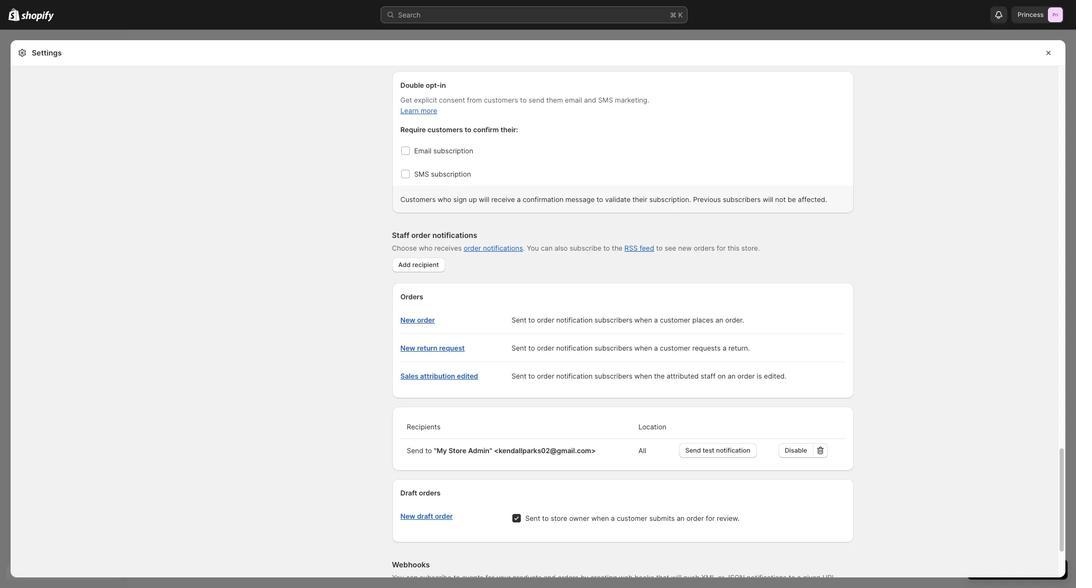 Task type: locate. For each thing, give the bounding box(es) containing it.
up
[[469, 195, 477, 204]]

2 horizontal spatial an
[[728, 372, 736, 381]]

double opt-in
[[401, 81, 446, 89]]

1 vertical spatial you
[[392, 574, 404, 582]]

0 vertical spatial sms
[[598, 96, 613, 104]]

0 horizontal spatial an
[[677, 515, 685, 523]]

orders inside 'webhooks you can subscribe to events for your products and orders by creating web hooks that will push xml or json notifications to a given url.'
[[558, 574, 579, 582]]

0 horizontal spatial customers
[[428, 126, 463, 134]]

new return request link
[[401, 344, 465, 353]]

and inside 'webhooks you can subscribe to events for your products and orders by creating web hooks that will push xml or json notifications to a given url.'
[[544, 574, 556, 582]]

to
[[520, 96, 527, 104], [465, 126, 472, 134], [597, 195, 603, 204], [604, 244, 610, 253], [656, 244, 663, 253], [529, 316, 535, 325], [529, 344, 535, 353], [529, 372, 535, 381], [426, 447, 432, 455], [542, 515, 549, 523], [454, 574, 460, 582], [789, 574, 796, 582]]

1 horizontal spatial will
[[671, 574, 682, 582]]

will left not
[[763, 195, 774, 204]]

for left review.
[[706, 515, 715, 523]]

0 vertical spatial subscribe
[[570, 244, 602, 253]]

1 vertical spatial customer
[[660, 344, 691, 353]]

2 horizontal spatial notifications
[[747, 574, 787, 582]]

customer up attributed
[[660, 344, 691, 353]]

and
[[584, 96, 596, 104], [544, 574, 556, 582]]

see
[[665, 244, 677, 253]]

customers up email subscription
[[428, 126, 463, 134]]

0 vertical spatial who
[[438, 195, 452, 204]]

2 horizontal spatial orders
[[694, 244, 715, 253]]

draft
[[417, 513, 433, 521]]

shopify image
[[21, 11, 54, 22]]

who left the sign on the top of the page
[[438, 195, 452, 204]]

subscription down email subscription
[[431, 170, 471, 178]]

dialog
[[1070, 40, 1077, 578]]

will
[[479, 195, 490, 204], [763, 195, 774, 204], [671, 574, 682, 582]]

to inside get explicit consent from customers to send them email and sms marketing. learn more
[[520, 96, 527, 104]]

new
[[401, 316, 416, 325], [401, 344, 416, 353], [401, 513, 416, 521]]

an
[[716, 316, 724, 325], [728, 372, 736, 381], [677, 515, 685, 523]]

who
[[438, 195, 452, 204], [419, 244, 433, 253]]

subscribers up sent to order notification subscribers when a customer requests a return.
[[595, 316, 633, 325]]

sent for sent to order notification subscribers when a customer requests a return.
[[512, 344, 527, 353]]

0 vertical spatial customer
[[660, 316, 691, 325]]

new
[[678, 244, 692, 253]]

0 vertical spatial customers
[[484, 96, 518, 104]]

will right "that"
[[671, 574, 682, 582]]

be
[[788, 195, 796, 204]]

settings
[[32, 48, 62, 57]]

a right owner at the right bottom of the page
[[611, 515, 615, 523]]

0 horizontal spatial sms
[[414, 170, 429, 178]]

notifications up receives
[[433, 231, 477, 240]]

feed
[[640, 244, 654, 253]]

who down staff order notifications
[[419, 244, 433, 253]]

when up sent to order notification subscribers when a customer requests a return.
[[635, 316, 652, 325]]

1 horizontal spatial who
[[438, 195, 452, 204]]

receives
[[435, 244, 462, 253]]

send
[[407, 447, 424, 455], [686, 447, 701, 455]]

0 horizontal spatial and
[[544, 574, 556, 582]]

sent for sent to order notification subscribers when a customer places an order.
[[512, 316, 527, 325]]

notification inside button
[[716, 447, 751, 455]]

1 vertical spatial can
[[406, 574, 418, 582]]

1 vertical spatial subscribe
[[420, 574, 452, 582]]

an right the submits
[[677, 515, 685, 523]]

the
[[612, 244, 623, 253], [654, 372, 665, 381]]

0 horizontal spatial who
[[419, 244, 433, 253]]

return.
[[729, 344, 750, 353]]

new left draft
[[401, 513, 416, 521]]

edited
[[457, 372, 478, 381]]

order
[[411, 231, 431, 240], [464, 244, 481, 253], [417, 316, 435, 325], [537, 316, 555, 325], [537, 344, 555, 353], [537, 372, 555, 381], [738, 372, 755, 381], [435, 513, 453, 521], [687, 515, 704, 523]]

their:
[[501, 126, 518, 134]]

an left order.
[[716, 316, 724, 325]]

on
[[718, 372, 726, 381]]

1 vertical spatial notifications
[[483, 244, 523, 253]]

send for send test notification
[[686, 447, 701, 455]]

recipient
[[413, 261, 439, 269]]

2 send from the left
[[686, 447, 701, 455]]

for left your in the left bottom of the page
[[486, 574, 495, 582]]

2 vertical spatial new
[[401, 513, 416, 521]]

for left this
[[717, 244, 726, 253]]

0 horizontal spatial orders
[[419, 489, 441, 498]]

the left attributed
[[654, 372, 665, 381]]

is
[[757, 372, 762, 381]]

in
[[440, 81, 446, 89]]

location
[[639, 423, 667, 432]]

sms down email
[[414, 170, 429, 178]]

an right on
[[728, 372, 736, 381]]

0 horizontal spatial send
[[407, 447, 424, 455]]

search
[[398, 11, 421, 19]]

and right products
[[544, 574, 556, 582]]

when for requests
[[635, 344, 652, 353]]

sent
[[512, 316, 527, 325], [512, 344, 527, 353], [512, 372, 527, 381], [526, 515, 540, 523]]

a right receive
[[517, 195, 521, 204]]

2 vertical spatial for
[[486, 574, 495, 582]]

and inside get explicit consent from customers to send them email and sms marketing. learn more
[[584, 96, 596, 104]]

customer for requests
[[660, 344, 691, 353]]

1 horizontal spatial subscribe
[[570, 244, 602, 253]]

2 vertical spatial orders
[[558, 574, 579, 582]]

sent for sent to order notification subscribers when the attributed staff on an order is edited.
[[512, 372, 527, 381]]

store
[[449, 447, 467, 455]]

subscribers
[[723, 195, 761, 204], [595, 316, 633, 325], [595, 344, 633, 353], [595, 372, 633, 381]]

1 vertical spatial the
[[654, 372, 665, 381]]

2 horizontal spatial for
[[717, 244, 726, 253]]

places
[[693, 316, 714, 325]]

send left the "my
[[407, 447, 424, 455]]

who for customers
[[438, 195, 452, 204]]

new down orders
[[401, 316, 416, 325]]

0 horizontal spatial you
[[392, 574, 404, 582]]

sms subscription
[[414, 170, 471, 178]]

will inside 'webhooks you can subscribe to events for your products and orders by creating web hooks that will push xml or json notifications to a given url.'
[[671, 574, 682, 582]]

disable
[[785, 447, 808, 455]]

by
[[581, 574, 589, 582]]

webhooks
[[392, 561, 430, 570]]

new left 'return'
[[401, 344, 416, 353]]

sms
[[598, 96, 613, 104], [414, 170, 429, 178]]

subscribers down sent to order notification subscribers when a customer places an order. at the bottom of page
[[595, 344, 633, 353]]

you
[[527, 244, 539, 253], [392, 574, 404, 582]]

sales attribution edited link
[[401, 372, 478, 381]]

attributed
[[667, 372, 699, 381]]

orders left by at the bottom of the page
[[558, 574, 579, 582]]

1 vertical spatial an
[[728, 372, 736, 381]]

orders
[[694, 244, 715, 253], [419, 489, 441, 498], [558, 574, 579, 582]]

you right .
[[527, 244, 539, 253]]

double
[[401, 81, 424, 89]]

0 vertical spatial new
[[401, 316, 416, 325]]

when up sent to order notification subscribers when the attributed staff on an order is edited.
[[635, 344, 652, 353]]

2 vertical spatial notifications
[[747, 574, 787, 582]]

1 horizontal spatial send
[[686, 447, 701, 455]]

rss feed link
[[625, 244, 654, 253]]

0 vertical spatial orders
[[694, 244, 715, 253]]

a
[[517, 195, 521, 204], [654, 316, 658, 325], [654, 344, 658, 353], [723, 344, 727, 353], [611, 515, 615, 523], [798, 574, 801, 582]]

subscribe down webhooks
[[420, 574, 452, 582]]

add recipient button
[[392, 258, 445, 273]]

owner
[[569, 515, 590, 523]]

1 new from the top
[[401, 316, 416, 325]]

customer left places
[[660, 316, 691, 325]]

also
[[555, 244, 568, 253]]

and for webhooks
[[544, 574, 556, 582]]

new for new draft order
[[401, 513, 416, 521]]

subscribers for staff
[[595, 372, 633, 381]]

settings dialog
[[11, 21, 1066, 589]]

princess
[[1018, 11, 1044, 19]]

admin"
[[468, 447, 492, 455]]

attribution
[[420, 372, 455, 381]]

0 vertical spatial subscription
[[434, 147, 474, 155]]

sign
[[454, 195, 467, 204]]

1 horizontal spatial and
[[584, 96, 596, 104]]

1 vertical spatial new
[[401, 344, 416, 353]]

the left rss
[[612, 244, 623, 253]]

that
[[656, 574, 670, 582]]

subscription down require customers to confirm their:
[[434, 147, 474, 155]]

1 horizontal spatial the
[[654, 372, 665, 381]]

orders right new
[[694, 244, 715, 253]]

or
[[718, 574, 725, 582]]

you down webhooks
[[392, 574, 404, 582]]

1 vertical spatial subscription
[[431, 170, 471, 178]]

confirmation
[[523, 195, 564, 204]]

who for choose
[[419, 244, 433, 253]]

customer
[[660, 316, 691, 325], [660, 344, 691, 353], [617, 515, 648, 523]]

customer left the submits
[[617, 515, 648, 523]]

0 horizontal spatial the
[[612, 244, 623, 253]]

2 new from the top
[[401, 344, 416, 353]]

notifications down receive
[[483, 244, 523, 253]]

1 horizontal spatial customers
[[484, 96, 518, 104]]

sms left marketing.
[[598, 96, 613, 104]]

for
[[717, 244, 726, 253], [706, 515, 715, 523], [486, 574, 495, 582]]

1 vertical spatial for
[[706, 515, 715, 523]]

notification for sent to order notification subscribers when a customer requests a return.
[[557, 344, 593, 353]]

will right up
[[479, 195, 490, 204]]

review.
[[717, 515, 740, 523]]

0 vertical spatial notifications
[[433, 231, 477, 240]]

0 vertical spatial and
[[584, 96, 596, 104]]

when
[[635, 316, 652, 325], [635, 344, 652, 353], [635, 372, 652, 381], [592, 515, 609, 523]]

can down webhooks
[[406, 574, 418, 582]]

rss
[[625, 244, 638, 253]]

1 vertical spatial orders
[[419, 489, 441, 498]]

1 send from the left
[[407, 447, 424, 455]]

1 vertical spatial sms
[[414, 170, 429, 178]]

shopify image
[[8, 8, 20, 21]]

all
[[639, 447, 647, 455]]

subscribers down sent to order notification subscribers when a customer requests a return.
[[595, 372, 633, 381]]

1 vertical spatial and
[[544, 574, 556, 582]]

0 horizontal spatial subscribe
[[420, 574, 452, 582]]

notifications right json
[[747, 574, 787, 582]]

subscribe right also on the right top of the page
[[570, 244, 602, 253]]

0 horizontal spatial can
[[406, 574, 418, 582]]

send inside button
[[686, 447, 701, 455]]

1 horizontal spatial notifications
[[483, 244, 523, 253]]

0 vertical spatial you
[[527, 244, 539, 253]]

a left given
[[798, 574, 801, 582]]

send left test
[[686, 447, 701, 455]]

when down sent to order notification subscribers when a customer requests a return.
[[635, 372, 652, 381]]

request
[[439, 344, 465, 353]]

2 vertical spatial an
[[677, 515, 685, 523]]

1 vertical spatial customers
[[428, 126, 463, 134]]

sent to order notification subscribers when the attributed staff on an order is edited.
[[512, 372, 787, 381]]

customer for places
[[660, 316, 691, 325]]

order.
[[726, 316, 744, 325]]

2 vertical spatial customer
[[617, 515, 648, 523]]

can left also on the right top of the page
[[541, 244, 553, 253]]

opt-
[[426, 81, 440, 89]]

orders right draft
[[419, 489, 441, 498]]

1 horizontal spatial orders
[[558, 574, 579, 582]]

1 horizontal spatial sms
[[598, 96, 613, 104]]

can inside 'webhooks you can subscribe to events for your products and orders by creating web hooks that will push xml or json notifications to a given url.'
[[406, 574, 418, 582]]

for inside 'webhooks you can subscribe to events for your products and orders by creating web hooks that will push xml or json notifications to a given url.'
[[486, 574, 495, 582]]

customers right from
[[484, 96, 518, 104]]

and right email
[[584, 96, 596, 104]]

0 horizontal spatial for
[[486, 574, 495, 582]]

3 new from the top
[[401, 513, 416, 521]]

more
[[421, 106, 437, 115]]

1 vertical spatial who
[[419, 244, 433, 253]]

0 vertical spatial an
[[716, 316, 724, 325]]

1 horizontal spatial can
[[541, 244, 553, 253]]



Task type: describe. For each thing, give the bounding box(es) containing it.
sms inside get explicit consent from customers to send them email and sms marketing. learn more
[[598, 96, 613, 104]]

web
[[619, 574, 633, 582]]

choose
[[392, 244, 417, 253]]

new return request
[[401, 344, 465, 353]]

submits
[[650, 515, 675, 523]]

subscription for email subscription
[[434, 147, 474, 155]]

⌘ k
[[670, 11, 683, 19]]

new draft order
[[401, 513, 453, 521]]

staff
[[392, 231, 410, 240]]

new draft order link
[[401, 513, 453, 521]]

.
[[523, 244, 525, 253]]

order notifications link
[[464, 244, 523, 253]]

json
[[727, 574, 745, 582]]

given
[[803, 574, 821, 582]]

explicit
[[414, 96, 437, 104]]

draft orders
[[401, 489, 441, 498]]

customers inside get explicit consent from customers to send them email and sms marketing. learn more
[[484, 96, 518, 104]]

orders
[[401, 293, 423, 301]]

choose who receives order notifications . you can also subscribe to the rss feed to see new orders for this store.
[[392, 244, 760, 253]]

draft
[[401, 489, 417, 498]]

sent to order notification subscribers when a customer places an order.
[[512, 316, 744, 325]]

sales attribution edited
[[401, 372, 478, 381]]

you inside 'webhooks you can subscribe to events for your products and orders by creating web hooks that will push xml or json notifications to a given url.'
[[392, 574, 404, 582]]

products
[[513, 574, 542, 582]]

push
[[684, 574, 700, 582]]

sales
[[401, 372, 419, 381]]

subscribers for places
[[595, 316, 633, 325]]

<kendallparks02@gmail.com>
[[494, 447, 596, 455]]

send to "my store admin" <kendallparks02@gmail.com>
[[407, 447, 596, 455]]

0 vertical spatial can
[[541, 244, 553, 253]]

staff
[[701, 372, 716, 381]]

email subscription
[[414, 147, 474, 155]]

when right owner at the right bottom of the page
[[592, 515, 609, 523]]

send test notification
[[686, 447, 751, 455]]

email
[[414, 147, 432, 155]]

creating
[[591, 574, 617, 582]]

k
[[679, 11, 683, 19]]

require
[[401, 126, 426, 134]]

get explicit consent from customers to send them email and sms marketing. learn more
[[401, 96, 650, 115]]

this
[[728, 244, 740, 253]]

subscribe inside 'webhooks you can subscribe to events for your products and orders by creating web hooks that will push xml or json notifications to a given url.'
[[420, 574, 452, 582]]

2 horizontal spatial will
[[763, 195, 774, 204]]

when for staff
[[635, 372, 652, 381]]

store
[[551, 515, 568, 523]]

new order
[[401, 316, 435, 325]]

your
[[497, 574, 511, 582]]

marketing.
[[615, 96, 650, 104]]

a inside 'webhooks you can subscribe to events for your products and orders by creating web hooks that will push xml or json notifications to a given url.'
[[798, 574, 801, 582]]

subscription for sms subscription
[[431, 170, 471, 178]]

test
[[703, 447, 715, 455]]

customers
[[401, 195, 436, 204]]

learn
[[401, 106, 419, 115]]

new for new return request
[[401, 344, 416, 353]]

0 vertical spatial for
[[717, 244, 726, 253]]

"my
[[434, 447, 447, 455]]

url.
[[823, 574, 838, 582]]

add recipient
[[398, 261, 439, 269]]

webhooks you can subscribe to events for your products and orders by creating web hooks that will push xml or json notifications to a given url.
[[392, 561, 838, 582]]

edited.
[[764, 372, 787, 381]]

subscription.
[[650, 195, 691, 204]]

confirm
[[473, 126, 499, 134]]

sent to order notification subscribers when a customer requests a return.
[[512, 344, 750, 353]]

validate
[[605, 195, 631, 204]]

send for send to "my store admin" <kendallparks02@gmail.com>
[[407, 447, 424, 455]]

email
[[565, 96, 582, 104]]

new for new order
[[401, 316, 416, 325]]

notification for sent to order notification subscribers when a customer places an order.
[[557, 316, 593, 325]]

subscribers right previous
[[723, 195, 761, 204]]

them
[[547, 96, 563, 104]]

return
[[417, 344, 438, 353]]

recipients
[[407, 423, 441, 432]]

sent for sent to store owner when a customer submits an order for review.
[[526, 515, 540, 523]]

xml
[[702, 574, 716, 582]]

send
[[529, 96, 545, 104]]

not
[[776, 195, 786, 204]]

previous
[[693, 195, 721, 204]]

1 horizontal spatial for
[[706, 515, 715, 523]]

princess image
[[1048, 7, 1063, 22]]

a up sent to order notification subscribers when a customer requests a return.
[[654, 316, 658, 325]]

send test notification button
[[679, 444, 757, 459]]

disable button
[[779, 444, 814, 459]]

notifications inside 'webhooks you can subscribe to events for your products and orders by creating web hooks that will push xml or json notifications to a given url.'
[[747, 574, 787, 582]]

receive
[[492, 195, 515, 204]]

notification for sent to order notification subscribers when the attributed staff on an order is edited.
[[557, 372, 593, 381]]

subscribers for requests
[[595, 344, 633, 353]]

events
[[462, 574, 484, 582]]

0 horizontal spatial will
[[479, 195, 490, 204]]

a left return.
[[723, 344, 727, 353]]

⌘
[[670, 11, 677, 19]]

affected.
[[798, 195, 827, 204]]

1 horizontal spatial an
[[716, 316, 724, 325]]

1 horizontal spatial you
[[527, 244, 539, 253]]

learn more link
[[401, 106, 437, 115]]

new order link
[[401, 316, 435, 325]]

when for places
[[635, 316, 652, 325]]

0 vertical spatial the
[[612, 244, 623, 253]]

store.
[[742, 244, 760, 253]]

customers who sign up will receive a confirmation message to validate their subscription. previous subscribers will not be affected.
[[401, 195, 827, 204]]

requests
[[693, 344, 721, 353]]

a up sent to order notification subscribers when the attributed staff on an order is edited.
[[654, 344, 658, 353]]

and for get
[[584, 96, 596, 104]]

from
[[467, 96, 482, 104]]

0 horizontal spatial notifications
[[433, 231, 477, 240]]



Task type: vqa. For each thing, say whether or not it's contained in the screenshot.
YYYY-MM-DD text field
no



